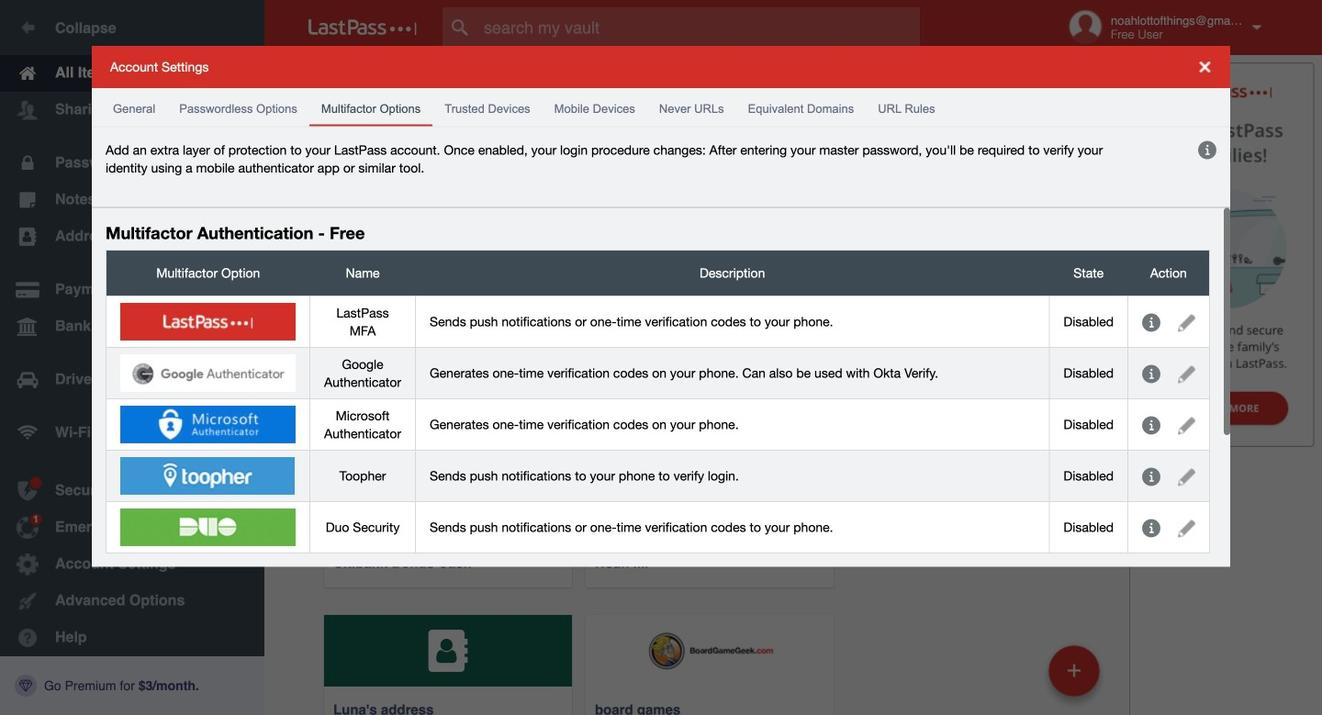 Task type: vqa. For each thing, say whether or not it's contained in the screenshot.
alert
no



Task type: describe. For each thing, give the bounding box(es) containing it.
main navigation navigation
[[0, 0, 265, 716]]

search my vault text field
[[443, 7, 956, 48]]

new item image
[[1068, 665, 1081, 677]]

lastpass image
[[309, 19, 417, 36]]

Search search field
[[443, 7, 956, 48]]

vault options navigation
[[265, 101, 1130, 156]]



Task type: locate. For each thing, give the bounding box(es) containing it.
new item navigation
[[1043, 640, 1112, 716]]



